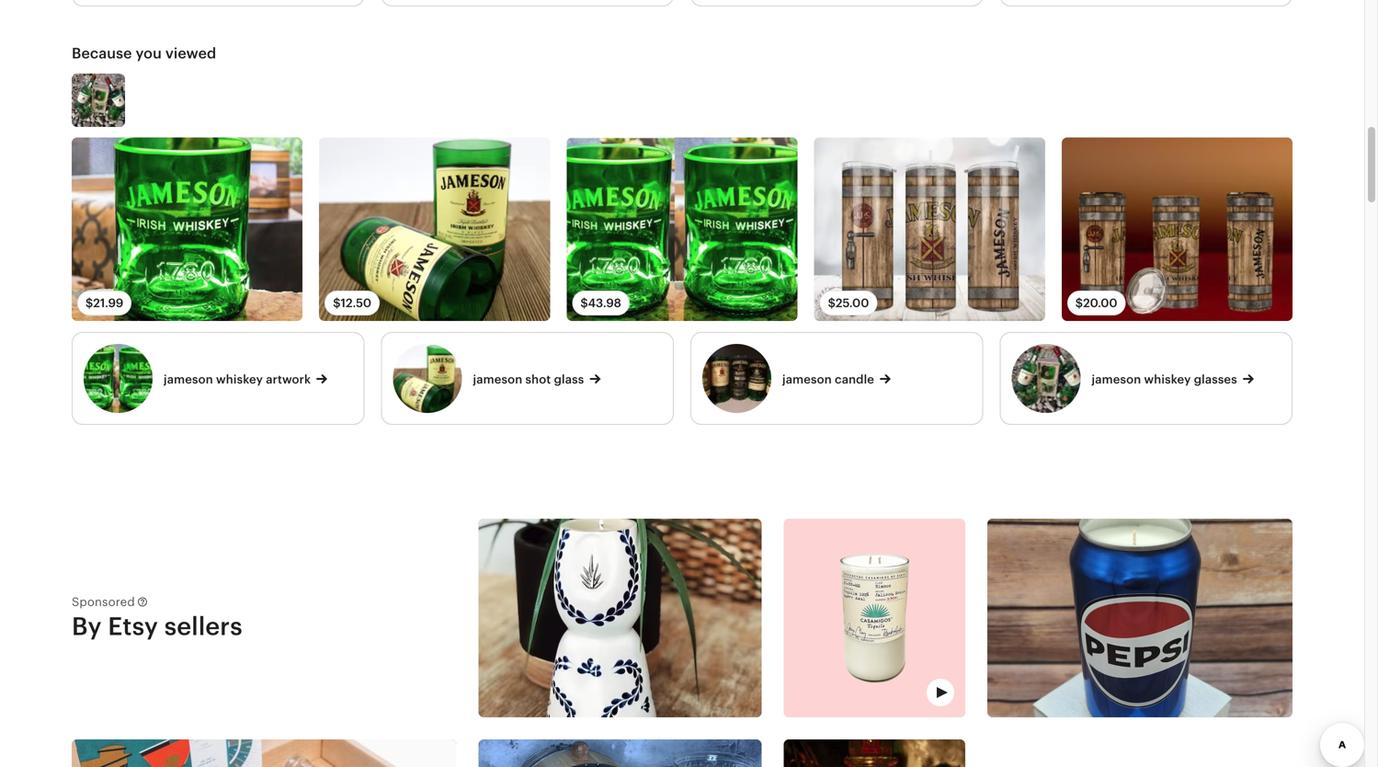 Task type: describe. For each thing, give the bounding box(es) containing it.
jameson candle
[[783, 372, 875, 386]]

$ for 21.99
[[86, 296, 93, 310]]

jameson for jameson whiskey artwork
[[164, 372, 213, 386]]

glasses
[[1195, 372, 1238, 386]]

jameson whiskey artwork
[[164, 372, 311, 386]]

because you viewed
[[72, 45, 216, 62]]

43.98
[[588, 296, 622, 310]]

jameson shot glass
[[473, 372, 584, 386]]

$ for 20.00
[[1076, 296, 1084, 310]]

$ 20.00
[[1076, 296, 1118, 310]]

12.50
[[341, 296, 372, 310]]

jameson sublimation tumbler image
[[1062, 137, 1293, 321]]

25.00
[[836, 296, 870, 310]]

whiskey for glasses
[[1145, 372, 1192, 386]]

casamigos blanco candle - premium soy wax - free shipping image
[[784, 519, 966, 717]]

artwork
[[266, 372, 311, 386]]

rocks glasses (2) whiskey image
[[72, 74, 125, 127]]

because
[[72, 45, 132, 62]]

21.99
[[93, 296, 123, 310]]

whiskey for artwork
[[216, 372, 263, 386]]

viewed
[[165, 45, 216, 62]]

beautiful upcycled tequila bottle lamp /repurposed patron bottle /sustainable craftsmanship. bar decor. unique gift for tequila enthusiast. image
[[784, 740, 966, 767]]

jameson for jameson candle
[[783, 372, 832, 386]]

20.00
[[1084, 296, 1118, 310]]



Task type: locate. For each thing, give the bounding box(es) containing it.
0 horizontal spatial whiskey
[[216, 372, 263, 386]]

jameson
[[164, 372, 213, 386], [473, 372, 523, 386], [783, 372, 832, 386], [1092, 372, 1142, 386]]

clase azul recycled bottle candle image
[[479, 519, 762, 717]]

jameson irish whiskey premium rocks glass - custom engraved & personalized whiskey glass boyfriend gift husband gift birthday gift groomsman image
[[72, 137, 303, 321]]

1 $ from the left
[[86, 296, 93, 310]]

candle
[[835, 372, 875, 386]]

soy candle - pepsi cola can soy candle with cola scent - hand poured soda pop can candle - new logo image
[[988, 519, 1293, 717]]

sellers
[[164, 612, 243, 641]]

2 whiskey from the left
[[1145, 372, 1192, 386]]

jameson whiskey glasses
[[1092, 372, 1238, 386]]

4 jameson from the left
[[1092, 372, 1142, 386]]

etsy
[[108, 612, 158, 641]]

$ for 43.98
[[581, 296, 588, 310]]

glass
[[554, 372, 584, 386]]

4 $ from the left
[[828, 296, 836, 310]]

captain morgan spiced rum 1 liter hand poured candle.  1 liter means 25% more wax and more burn time!.  more bang for your buck! image
[[479, 740, 762, 767]]

5 $ from the left
[[1076, 296, 1084, 310]]

sponsored
[[72, 595, 135, 609]]

whiskey left glasses
[[1145, 372, 1192, 386]]

whiskey
[[216, 372, 263, 386], [1145, 372, 1192, 386]]

by etsy sellers
[[72, 612, 243, 641]]

1 jameson from the left
[[164, 372, 213, 386]]

jameson for jameson whiskey glasses
[[1092, 372, 1142, 386]]

2 jameson from the left
[[473, 372, 523, 386]]

you
[[136, 45, 162, 62]]

$ for 25.00
[[828, 296, 836, 310]]

by
[[72, 612, 102, 641]]

$ 21.99
[[86, 296, 123, 310]]

$ 25.00
[[828, 296, 870, 310]]

jameson (2) whiskey premium rocks glasses (set of 2) - custom etched & personalized image
[[567, 137, 798, 321]]

$
[[86, 296, 93, 310], [333, 296, 341, 310], [581, 296, 588, 310], [828, 296, 836, 310], [1076, 296, 1084, 310]]

2 $ from the left
[[333, 296, 341, 310]]

20oz jameson wiskey skinny tumbler image
[[815, 137, 1046, 321]]

whiskey left artwork
[[216, 372, 263, 386]]

3 jameson from the left
[[783, 372, 832, 386]]

1 horizontal spatial whiskey
[[1145, 372, 1192, 386]]

do your vodka | vodka making kit | anniversary christmas gift for partner, coworker, him, her | cocktail kit | alcohol gift | 12 spices image
[[72, 740, 457, 767]]

3 $ from the left
[[581, 296, 588, 310]]

$ 12.50
[[333, 296, 372, 310]]

shot
[[526, 372, 551, 386]]

1 whiskey from the left
[[216, 372, 263, 386]]

$ 43.98
[[581, 296, 622, 310]]

jameson for jameson shot glass
[[473, 372, 523, 386]]

$ for 12.50
[[333, 296, 341, 310]]

whiskey shot glasses made from miniature jameson glass bottles image
[[319, 137, 550, 321]]



Task type: vqa. For each thing, say whether or not it's contained in the screenshot.
$ 21.99
yes



